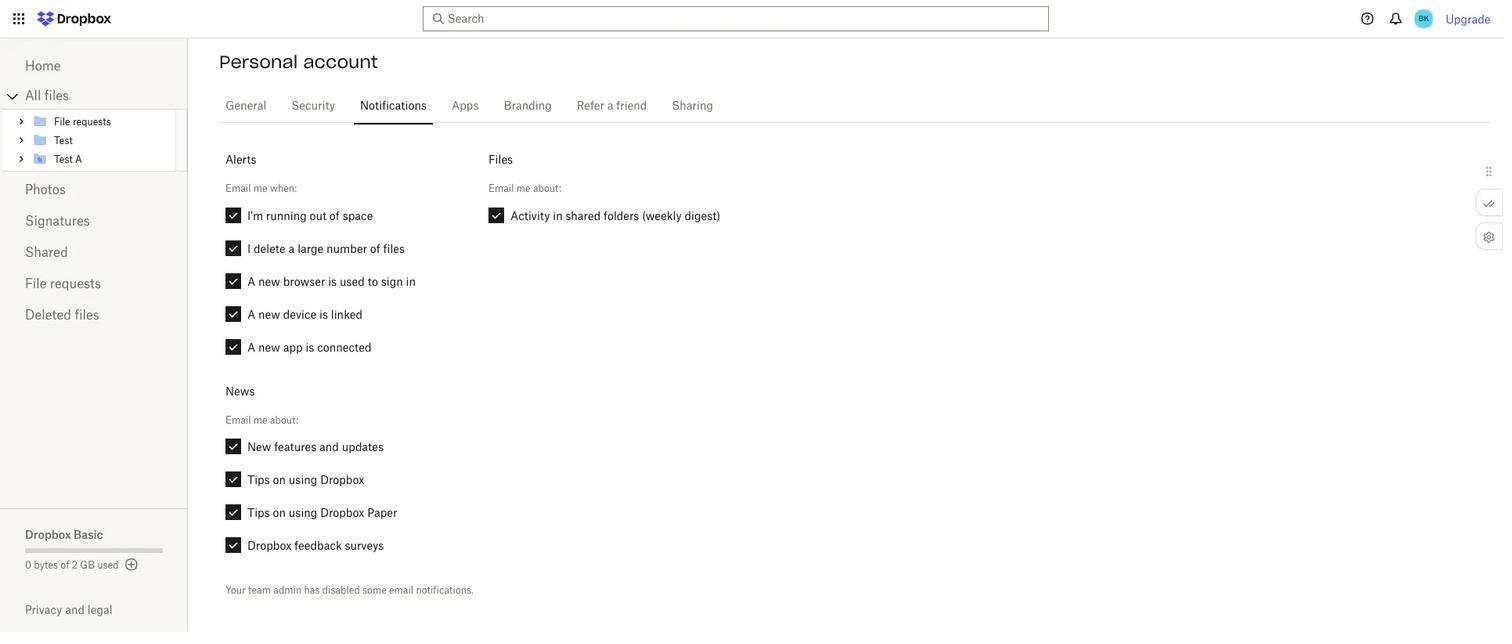Task type: describe. For each thing, give the bounding box(es) containing it.
new for app
[[259, 340, 280, 354]]

is for app
[[306, 340, 314, 354]]

a for a new browser is used to sign in
[[247, 275, 256, 288]]

privacy and legal link
[[25, 603, 188, 616]]

tips for tips on using dropbox
[[247, 473, 270, 486]]

new
[[247, 440, 271, 454]]

updates
[[342, 440, 384, 454]]

0 horizontal spatial used
[[97, 561, 119, 570]]

upgrade link
[[1446, 12, 1491, 25]]

i
[[247, 242, 251, 255]]

device
[[283, 307, 317, 321]]

a for a new device is linked
[[247, 307, 256, 321]]

Search text field
[[448, 10, 1020, 27]]

get more space image
[[122, 555, 141, 574]]

0
[[25, 561, 31, 570]]

new features and updates
[[247, 440, 384, 454]]

home link
[[25, 51, 163, 82]]

features
[[274, 440, 317, 454]]

email for files
[[489, 183, 514, 195]]

dropbox feedback surveys
[[247, 539, 384, 552]]

disabled
[[322, 584, 360, 596]]

number
[[327, 242, 367, 255]]

file inside all files tree
[[54, 117, 70, 126]]

a for a new app is connected
[[247, 340, 256, 354]]

test for test
[[54, 136, 73, 145]]

home
[[25, 60, 61, 73]]

deleted files
[[25, 309, 99, 322]]

is for browser
[[328, 275, 337, 288]]

signatures link
[[25, 206, 163, 237]]

sign
[[381, 275, 403, 288]]

when
[[270, 183, 294, 195]]

running
[[266, 209, 307, 222]]

i'm
[[247, 209, 263, 222]]

email
[[389, 584, 414, 596]]

a new browser is used to sign in
[[247, 275, 416, 288]]

tips on using dropbox
[[247, 473, 365, 486]]

refer
[[577, 101, 605, 112]]

1 vertical spatial requests
[[50, 278, 101, 291]]

and inside news group
[[320, 440, 339, 454]]

digest)
[[685, 209, 721, 222]]

all
[[25, 90, 41, 103]]

me for alerts
[[254, 183, 268, 195]]

bk
[[1419, 13, 1429, 23]]

dropbox logo - go to the homepage image
[[31, 6, 117, 31]]

0 bytes of 2 gb used
[[25, 561, 119, 570]]

me for news
[[254, 414, 268, 426]]

news
[[226, 384, 255, 398]]

dropbox up bytes on the left of the page
[[25, 528, 71, 541]]

folders
[[604, 209, 639, 222]]

to
[[368, 275, 378, 288]]

email me about : for files
[[489, 183, 562, 195]]

files for deleted files
[[75, 309, 99, 322]]

general tab
[[219, 88, 273, 125]]

news group
[[219, 439, 470, 570]]

browser
[[283, 275, 325, 288]]

me for files
[[517, 183, 531, 195]]

0 vertical spatial in
[[553, 209, 563, 222]]

files
[[489, 153, 513, 166]]

apps
[[452, 101, 479, 112]]

bytes
[[34, 561, 58, 570]]

0 horizontal spatial of
[[61, 561, 69, 570]]

notifications tab
[[354, 88, 433, 125]]

: for news
[[296, 414, 298, 426]]

: for alerts
[[294, 183, 297, 195]]

email me about : for news
[[226, 414, 298, 426]]

bk button
[[1412, 6, 1437, 31]]

dropbox basic
[[25, 528, 103, 541]]

out
[[310, 209, 327, 222]]

connected
[[317, 340, 372, 354]]

refer a friend tab
[[571, 88, 653, 125]]

security tab
[[285, 88, 342, 125]]

is for device
[[320, 307, 328, 321]]

tab list containing general
[[219, 85, 1491, 125]]

a new app is connected
[[247, 340, 372, 354]]

deleted files link
[[25, 300, 163, 331]]

general
[[226, 101, 267, 112]]

about for files
[[533, 183, 559, 195]]

sharing
[[672, 101, 713, 112]]

refer a friend
[[577, 101, 647, 112]]

legal
[[88, 603, 112, 616]]

1 vertical spatial of
[[370, 242, 380, 255]]

paper
[[367, 506, 397, 519]]

photos link
[[25, 175, 163, 206]]

account
[[303, 51, 378, 73]]

delete
[[254, 242, 286, 255]]

large
[[298, 242, 324, 255]]

test a link
[[32, 150, 173, 168]]

sharing tab
[[666, 88, 720, 125]]

gb
[[80, 561, 95, 570]]

new for browser
[[259, 275, 280, 288]]

friend
[[617, 101, 647, 112]]

photos
[[25, 184, 66, 197]]

feedback
[[295, 539, 342, 552]]

dropbox up team
[[247, 539, 292, 552]]

shared
[[25, 247, 68, 259]]

0 horizontal spatial file
[[25, 278, 47, 291]]



Task type: locate. For each thing, give the bounding box(es) containing it.
in
[[553, 209, 563, 222], [406, 275, 416, 288]]

in left shared
[[553, 209, 563, 222]]

tab list
[[219, 85, 1491, 125]]

0 vertical spatial file requests link
[[32, 112, 173, 131]]

a new device is linked
[[247, 307, 363, 321]]

1 vertical spatial tips
[[247, 506, 270, 519]]

privacy and legal
[[25, 603, 112, 616]]

linked
[[331, 307, 363, 321]]

using down tips on using dropbox
[[289, 506, 317, 519]]

email for news
[[226, 414, 251, 426]]

notifications
[[360, 101, 427, 112]]

2 using from the top
[[289, 506, 317, 519]]

signatures
[[25, 215, 90, 228]]

email me about : up the "activity" at top left
[[489, 183, 562, 195]]

space
[[343, 209, 373, 222]]

alerts group
[[219, 207, 470, 372]]

file requests link down the all files link
[[32, 112, 173, 131]]

1 vertical spatial test
[[54, 155, 73, 164]]

of right out on the left top of the page
[[330, 209, 340, 222]]

0 horizontal spatial email me about :
[[226, 414, 298, 426]]

1 horizontal spatial email me about :
[[489, 183, 562, 195]]

has
[[304, 584, 320, 596]]

about up the "activity" at top left
[[533, 183, 559, 195]]

me up new
[[254, 414, 268, 426]]

1 vertical spatial is
[[320, 307, 328, 321]]

1 using from the top
[[289, 473, 317, 486]]

1 vertical spatial using
[[289, 506, 317, 519]]

1 horizontal spatial and
[[320, 440, 339, 454]]

dropbox
[[320, 473, 365, 486], [320, 506, 365, 519], [25, 528, 71, 541], [247, 539, 292, 552]]

email for alerts
[[226, 183, 251, 195]]

all files tree
[[2, 84, 188, 172]]

1 vertical spatial file requests
[[25, 278, 101, 291]]

0 vertical spatial is
[[328, 275, 337, 288]]

a left device
[[247, 307, 256, 321]]

1 vertical spatial file
[[25, 278, 47, 291]]

files up sign
[[383, 242, 405, 255]]

apps tab
[[446, 88, 485, 125]]

used right gb
[[97, 561, 119, 570]]

using for tips on using dropbox
[[289, 473, 317, 486]]

1 vertical spatial and
[[65, 603, 85, 616]]

2 vertical spatial of
[[61, 561, 69, 570]]

email me about : up new
[[226, 414, 298, 426]]

and left updates
[[320, 440, 339, 454]]

: up features
[[296, 414, 298, 426]]

0 vertical spatial test
[[54, 136, 73, 145]]

about for news
[[270, 414, 296, 426]]

i'm running out of space
[[247, 209, 373, 222]]

file requests up the test link
[[54, 117, 111, 126]]

0 vertical spatial new
[[259, 275, 280, 288]]

deleted
[[25, 309, 71, 322]]

a left app
[[247, 340, 256, 354]]

0 vertical spatial and
[[320, 440, 339, 454]]

team
[[248, 584, 271, 596]]

using down features
[[289, 473, 317, 486]]

file requests up deleted files
[[25, 278, 101, 291]]

1 vertical spatial about
[[270, 414, 296, 426]]

surveys
[[345, 539, 384, 552]]

files right all
[[44, 90, 69, 103]]

files inside tree
[[44, 90, 69, 103]]

is
[[328, 275, 337, 288], [320, 307, 328, 321], [306, 340, 314, 354]]

using for tips on using dropbox paper
[[289, 506, 317, 519]]

is right browser on the top of page
[[328, 275, 337, 288]]

email down news
[[226, 414, 251, 426]]

alerts
[[226, 153, 256, 166]]

new left device
[[259, 307, 280, 321]]

used
[[340, 275, 365, 288], [97, 561, 119, 570]]

tips down new
[[247, 473, 270, 486]]

all files link
[[25, 84, 188, 109]]

2 test from the top
[[54, 155, 73, 164]]

a inside group
[[75, 155, 82, 164]]

group
[[2, 109, 188, 172]]

all files
[[25, 90, 69, 103]]

test up photos
[[54, 155, 73, 164]]

file
[[54, 117, 70, 126], [25, 278, 47, 291]]

1 vertical spatial used
[[97, 561, 119, 570]]

test
[[54, 136, 73, 145], [54, 155, 73, 164]]

file down all files
[[54, 117, 70, 126]]

0 vertical spatial using
[[289, 473, 317, 486]]

me
[[254, 183, 268, 195], [517, 183, 531, 195], [254, 414, 268, 426]]

i delete a large number of files
[[247, 242, 405, 255]]

0 horizontal spatial about
[[270, 414, 296, 426]]

files inside alerts group
[[383, 242, 405, 255]]

files right deleted
[[75, 309, 99, 322]]

in right sign
[[406, 275, 416, 288]]

0 vertical spatial of
[[330, 209, 340, 222]]

files for all files
[[44, 90, 69, 103]]

2 vertical spatial files
[[75, 309, 99, 322]]

your
[[226, 584, 246, 596]]

notifications.
[[416, 584, 474, 596]]

0 vertical spatial a
[[608, 101, 614, 112]]

file down shared
[[25, 278, 47, 291]]

group containing file requests
[[2, 109, 188, 172]]

a down the test link
[[75, 155, 82, 164]]

0 vertical spatial files
[[44, 90, 69, 103]]

a left large
[[289, 242, 295, 255]]

a down i
[[247, 275, 256, 288]]

: up running
[[294, 183, 297, 195]]

used left to
[[340, 275, 365, 288]]

file requests link
[[32, 112, 173, 131], [25, 269, 163, 300]]

some
[[363, 584, 387, 596]]

a
[[608, 101, 614, 112], [289, 242, 295, 255]]

email down alerts
[[226, 183, 251, 195]]

0 vertical spatial email me about :
[[489, 183, 562, 195]]

on
[[273, 473, 286, 486], [273, 506, 286, 519]]

1 tips from the top
[[247, 473, 270, 486]]

tips for tips on using dropbox paper
[[247, 506, 270, 519]]

file requests
[[54, 117, 111, 126], [25, 278, 101, 291]]

test up test a
[[54, 136, 73, 145]]

1 vertical spatial in
[[406, 275, 416, 288]]

0 horizontal spatial in
[[406, 275, 416, 288]]

requests up deleted files
[[50, 278, 101, 291]]

is right app
[[306, 340, 314, 354]]

1 new from the top
[[259, 275, 280, 288]]

personal account
[[219, 51, 378, 73]]

2
[[72, 561, 78, 570]]

test link
[[32, 131, 173, 150]]

1 vertical spatial on
[[273, 506, 286, 519]]

about
[[533, 183, 559, 195], [270, 414, 296, 426]]

1 horizontal spatial about
[[533, 183, 559, 195]]

using
[[289, 473, 317, 486], [289, 506, 317, 519]]

0 horizontal spatial files
[[44, 90, 69, 103]]

1 horizontal spatial a
[[608, 101, 614, 112]]

email
[[226, 183, 251, 195], [489, 183, 514, 195], [226, 414, 251, 426]]

1 test from the top
[[54, 136, 73, 145]]

on down tips on using dropbox
[[273, 506, 286, 519]]

0 vertical spatial on
[[273, 473, 286, 486]]

basic
[[74, 528, 103, 541]]

1 on from the top
[[273, 473, 286, 486]]

on down features
[[273, 473, 286, 486]]

2 vertical spatial new
[[259, 340, 280, 354]]

tips on using dropbox paper
[[247, 506, 397, 519]]

0 horizontal spatial a
[[289, 242, 295, 255]]

email down files
[[489, 183, 514, 195]]

files
[[44, 90, 69, 103], [383, 242, 405, 255], [75, 309, 99, 322]]

tips down tips on using dropbox
[[247, 506, 270, 519]]

0 vertical spatial used
[[340, 275, 365, 288]]

2 new from the top
[[259, 307, 280, 321]]

email me about :
[[489, 183, 562, 195], [226, 414, 298, 426]]

2 on from the top
[[273, 506, 286, 519]]

admin
[[274, 584, 302, 596]]

1 vertical spatial email me about :
[[226, 414, 298, 426]]

test a
[[54, 155, 82, 164]]

app
[[283, 340, 303, 354]]

activity
[[511, 209, 550, 222]]

a inside the refer a friend tab
[[608, 101, 614, 112]]

shared
[[566, 209, 601, 222]]

: up activity in shared folders (weekly digest)
[[559, 183, 562, 195]]

0 vertical spatial file requests
[[54, 117, 111, 126]]

branding
[[504, 101, 552, 112]]

dropbox up 'surveys'
[[320, 506, 365, 519]]

personal
[[219, 51, 298, 73]]

me left when
[[254, 183, 268, 195]]

0 vertical spatial about
[[533, 183, 559, 195]]

: for files
[[559, 183, 562, 195]]

1 horizontal spatial files
[[75, 309, 99, 322]]

branding tab
[[498, 88, 558, 125]]

0 vertical spatial file
[[54, 117, 70, 126]]

file requests link up deleted files
[[25, 269, 163, 300]]

and
[[320, 440, 339, 454], [65, 603, 85, 616]]

1 vertical spatial files
[[383, 242, 405, 255]]

0 vertical spatial tips
[[247, 473, 270, 486]]

your team admin has disabled some email notifications.
[[226, 584, 474, 596]]

of right number
[[370, 242, 380, 255]]

2 horizontal spatial files
[[383, 242, 405, 255]]

activity in shared folders (weekly digest)
[[511, 209, 721, 222]]

about up features
[[270, 414, 296, 426]]

3 new from the top
[[259, 340, 280, 354]]

a inside alerts group
[[289, 242, 295, 255]]

security
[[292, 101, 335, 112]]

test for test a
[[54, 155, 73, 164]]

new left app
[[259, 340, 280, 354]]

shared link
[[25, 237, 163, 269]]

used inside alerts group
[[340, 275, 365, 288]]

(weekly
[[642, 209, 682, 222]]

2 horizontal spatial of
[[370, 242, 380, 255]]

upgrade
[[1446, 12, 1491, 25]]

1 vertical spatial a
[[289, 242, 295, 255]]

on for tips on using dropbox paper
[[273, 506, 286, 519]]

new down delete
[[259, 275, 280, 288]]

a
[[75, 155, 82, 164], [247, 275, 256, 288], [247, 307, 256, 321], [247, 340, 256, 354]]

on for tips on using dropbox
[[273, 473, 286, 486]]

dropbox up 'tips on using dropbox paper'
[[320, 473, 365, 486]]

1 horizontal spatial used
[[340, 275, 365, 288]]

:
[[294, 183, 297, 195], [559, 183, 562, 195], [296, 414, 298, 426]]

file requests inside all files tree
[[54, 117, 111, 126]]

1 vertical spatial file requests link
[[25, 269, 163, 300]]

a right refer
[[608, 101, 614, 112]]

of left "2"
[[61, 561, 69, 570]]

1 vertical spatial new
[[259, 307, 280, 321]]

global header element
[[0, 0, 1504, 38]]

new for device
[[259, 307, 280, 321]]

2 tips from the top
[[247, 506, 270, 519]]

me up the "activity" at top left
[[517, 183, 531, 195]]

email me when :
[[226, 183, 297, 195]]

1 horizontal spatial file
[[54, 117, 70, 126]]

0 vertical spatial requests
[[73, 117, 111, 126]]

2 vertical spatial is
[[306, 340, 314, 354]]

requests inside all files tree
[[73, 117, 111, 126]]

requests up the test link
[[73, 117, 111, 126]]

privacy
[[25, 603, 62, 616]]

1 horizontal spatial of
[[330, 209, 340, 222]]

0 horizontal spatial and
[[65, 603, 85, 616]]

1 horizontal spatial in
[[553, 209, 563, 222]]

is left linked
[[320, 307, 328, 321]]

in inside alerts group
[[406, 275, 416, 288]]

and left legal
[[65, 603, 85, 616]]



Task type: vqa. For each thing, say whether or not it's contained in the screenshot.
top you
no



